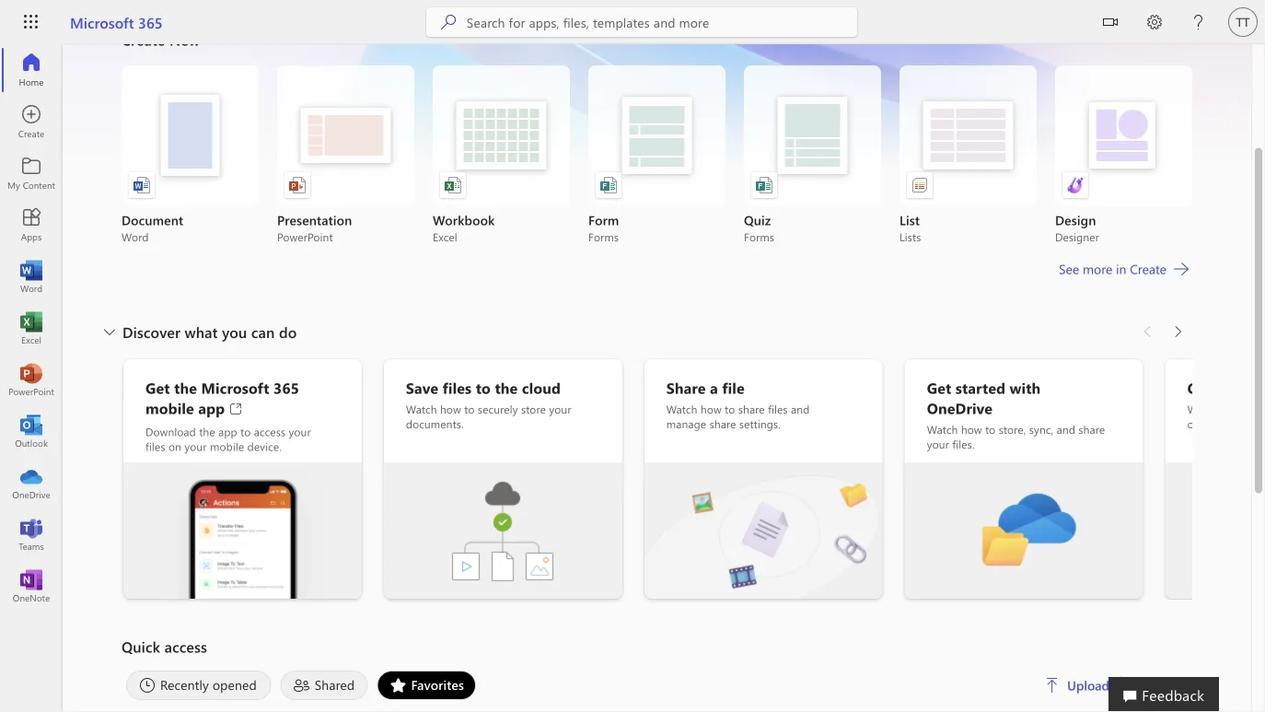 Task type: describe. For each thing, give the bounding box(es) containing it.
recently opened element
[[126, 671, 272, 700]]

onenote image
[[22, 577, 41, 595]]

collaborate in real time image
[[1166, 463, 1266, 599]]

new
[[170, 29, 200, 49]]

to inside get started with onedrive watch how to store, sync, and share your files.
[[986, 422, 996, 437]]

 upload
[[1046, 677, 1110, 694]]

create new element
[[122, 25, 1193, 317]]

see more in create link
[[1058, 258, 1193, 280]]

onedrive image
[[22, 474, 41, 492]]

recently opened tab
[[122, 671, 276, 700]]

presentation
[[277, 211, 352, 228]]

securely
[[478, 402, 518, 416]]

form
[[589, 211, 620, 228]]

see
[[1060, 260, 1080, 277]]

excel workbook image
[[444, 176, 463, 194]]

word
[[122, 229, 149, 244]]

favorites element
[[377, 671, 476, 700]]

how inside get started with onedrive watch how to store, sync, and share your files.
[[962, 422, 983, 437]]

mobile inside the download the app to access your files on your mobile device.
[[210, 439, 244, 454]]

get for get the microsoft 365 mobile app
[[146, 378, 170, 398]]

presentation powerpoint
[[277, 211, 352, 244]]

the for your
[[199, 424, 215, 439]]

app inside the download the app to access your files on your mobile device.
[[218, 424, 237, 439]]

favorites tab
[[373, 671, 481, 700]]

recently
[[160, 676, 209, 693]]

next image
[[1169, 317, 1188, 346]]

forms for form
[[589, 229, 619, 244]]

in
[[1117, 260, 1127, 277]]

device.
[[248, 439, 282, 454]]

discover what you can do button
[[97, 317, 301, 346]]

workbook excel
[[433, 211, 495, 244]]

powerpoint presentation image
[[288, 176, 307, 194]]

store,
[[999, 422, 1027, 437]]

1 horizontal spatial share
[[739, 402, 765, 416]]

e
[[1260, 402, 1266, 416]]

a
[[710, 378, 718, 398]]

my content image
[[22, 164, 41, 182]]

word image
[[22, 267, 41, 286]]

watch inside save files to the cloud watch how to securely store your documents.
[[406, 402, 437, 416]]

create inside 'link'
[[1131, 260, 1167, 277]]

powerpoint image
[[22, 370, 41, 389]]

discover
[[123, 322, 181, 342]]

cloud
[[522, 378, 561, 398]]

tt
[[1237, 15, 1251, 29]]

to inside the collaborate watch how to e
[[1247, 402, 1257, 416]]

powerpoint
[[277, 229, 333, 244]]

download the app to access your files on your mobile device.
[[146, 424, 311, 454]]

designer
[[1056, 229, 1100, 244]]

can
[[251, 322, 275, 342]]

to up securely
[[476, 378, 491, 398]]

microsoft 365 banner
[[0, 0, 1266, 47]]

with
[[1010, 378, 1041, 398]]

workbook
[[433, 211, 495, 228]]

what
[[185, 322, 218, 342]]

365 inside get the microsoft 365 mobile app
[[274, 378, 299, 398]]

quick
[[122, 637, 160, 656]]

get the microsoft 365 mobile app image
[[123, 463, 362, 599]]

get the microsoft 365 mobile app
[[146, 378, 299, 418]]

favorites
[[411, 676, 464, 693]]

list
[[900, 211, 920, 228]]

your inside save files to the cloud watch how to securely store your documents.
[[549, 402, 572, 416]]

on
[[169, 439, 182, 454]]

started
[[956, 378, 1006, 398]]

app inside get the microsoft 365 mobile app
[[198, 398, 225, 418]]

forms survey image
[[600, 176, 618, 194]]

store
[[521, 402, 546, 416]]

the inside save files to the cloud watch how to securely store your documents.
[[495, 378, 518, 398]]

see more in create
[[1060, 260, 1167, 277]]

share
[[667, 378, 706, 398]]

to left securely
[[465, 402, 475, 416]]

teams image
[[22, 525, 41, 544]]

collaborate
[[1188, 378, 1266, 398]]

0 horizontal spatial access
[[165, 637, 207, 656]]

discover what you can do
[[123, 322, 297, 342]]

designer design image
[[1067, 176, 1085, 194]]

microsoft inside get the microsoft 365 mobile app
[[201, 378, 270, 398]]



Task type: vqa. For each thing, say whether or not it's contained in the screenshot.


Task type: locate. For each thing, give the bounding box(es) containing it.
0 vertical spatial access
[[254, 424, 286, 439]]

forms down form
[[589, 229, 619, 244]]

0 horizontal spatial the
[[174, 378, 197, 398]]

0 horizontal spatial microsoft
[[70, 12, 134, 32]]

and right sync,
[[1057, 422, 1076, 437]]

share inside get started with onedrive watch how to store, sync, and share your files.
[[1079, 422, 1106, 437]]

get
[[146, 378, 170, 398], [928, 378, 952, 398]]

download
[[146, 424, 196, 439]]

2 horizontal spatial files
[[768, 402, 788, 416]]

word document image
[[133, 176, 151, 194]]

tab list containing recently opened
[[122, 671, 1024, 700]]

watch
[[406, 402, 437, 416], [667, 402, 698, 416], [1188, 402, 1219, 416], [928, 422, 959, 437]]

forms inside form forms
[[589, 229, 619, 244]]

None search field
[[426, 7, 858, 37]]

mobile
[[146, 398, 194, 418], [210, 439, 244, 454]]

to left e
[[1247, 402, 1257, 416]]

1 vertical spatial create
[[1131, 260, 1167, 277]]

recently opened
[[160, 676, 257, 693]]

1 vertical spatial mobile
[[210, 439, 244, 454]]

save files to the cloud watch how to securely store your documents.
[[406, 378, 572, 431]]

how down 'collaborate'
[[1222, 402, 1243, 416]]


[[1104, 15, 1119, 29]]

watch inside the collaborate watch how to e
[[1188, 402, 1219, 416]]

microsoft 365
[[70, 12, 163, 32]]

and inside get started with onedrive watch how to store, sync, and share your files.
[[1057, 422, 1076, 437]]

your right store
[[549, 402, 572, 416]]

create image
[[22, 112, 41, 131]]

1 vertical spatial 365
[[274, 378, 299, 398]]

how
[[440, 402, 461, 416], [701, 402, 722, 416], [1222, 402, 1243, 416], [962, 422, 983, 437]]

0 vertical spatial 365
[[138, 12, 163, 32]]

0 horizontal spatial get
[[146, 378, 170, 398]]

your
[[549, 402, 572, 416], [289, 424, 311, 439], [928, 437, 950, 451], [185, 439, 207, 454]]

app up the download the app to access your files on your mobile device.
[[198, 398, 225, 418]]

more
[[1083, 260, 1113, 277]]

forms
[[589, 229, 619, 244], [744, 229, 775, 244]]

1 forms from the left
[[589, 229, 619, 244]]

lists list image
[[911, 176, 930, 194]]

microsoft inside banner
[[70, 12, 134, 32]]

how left securely
[[440, 402, 461, 416]]

you
[[222, 322, 247, 342]]

watch down share
[[667, 402, 698, 416]]

the up the download
[[174, 378, 197, 398]]

feedback
[[1143, 685, 1205, 704]]

365 down the do
[[274, 378, 299, 398]]

share for share a file
[[710, 416, 737, 431]]

0 horizontal spatial and
[[791, 402, 810, 416]]

feedback button
[[1109, 677, 1220, 712]]

files inside the download the app to access your files on your mobile device.
[[146, 439, 165, 454]]

excel image
[[22, 319, 41, 337]]

1 horizontal spatial files
[[443, 378, 472, 398]]

watch down save
[[406, 402, 437, 416]]

1 horizontal spatial and
[[1057, 422, 1076, 437]]

save files to the cloud image
[[384, 463, 623, 599]]

file
[[723, 378, 745, 398]]

1 horizontal spatial get
[[928, 378, 952, 398]]

the
[[174, 378, 197, 398], [495, 378, 518, 398], [199, 424, 215, 439]]

2 forms from the left
[[744, 229, 775, 244]]

your right device.
[[289, 424, 311, 439]]

quick access
[[122, 637, 207, 656]]

files
[[443, 378, 472, 398], [768, 402, 788, 416], [146, 439, 165, 454]]

to inside "share a file watch how to share files and manage share settings."
[[725, 402, 736, 416]]

list lists
[[900, 211, 922, 244]]

forms for quiz
[[744, 229, 775, 244]]

how down onedrive
[[962, 422, 983, 437]]

the inside the download the app to access your files on your mobile device.
[[199, 424, 215, 439]]

1 horizontal spatial 365
[[274, 378, 299, 398]]

to down "file"
[[725, 402, 736, 416]]

2 get from the left
[[928, 378, 952, 398]]

0 horizontal spatial forms
[[589, 229, 619, 244]]

microsoft left the new
[[70, 12, 134, 32]]

to inside the download the app to access your files on your mobile device.
[[241, 424, 251, 439]]

1 horizontal spatial microsoft
[[201, 378, 270, 398]]

1 horizontal spatial create
[[1131, 260, 1167, 277]]

onedrive
[[928, 398, 993, 418]]

get up onedrive
[[928, 378, 952, 398]]

0 horizontal spatial 365
[[138, 12, 163, 32]]

outlook image
[[22, 422, 41, 440]]

share right manage
[[710, 416, 737, 431]]

access
[[254, 424, 286, 439], [165, 637, 207, 656]]

tab list
[[122, 671, 1024, 700]]

design
[[1056, 211, 1097, 228]]

your inside get started with onedrive watch how to store, sync, and share your files.
[[928, 437, 950, 451]]

0 horizontal spatial share
[[710, 416, 737, 431]]

share a file image
[[645, 463, 883, 599]]

share
[[739, 402, 765, 416], [710, 416, 737, 431], [1079, 422, 1106, 437]]

document word
[[122, 211, 184, 244]]

get started with onedrive watch how to store, sync, and share your files.
[[928, 378, 1106, 451]]

save
[[406, 378, 439, 398]]

and right settings.
[[791, 402, 810, 416]]

files.
[[953, 437, 975, 451]]

home image
[[22, 61, 41, 79]]

watch down onedrive
[[928, 422, 959, 437]]

365 inside the microsoft 365 banner
[[138, 12, 163, 32]]

lists
[[900, 229, 922, 244]]

quiz
[[744, 211, 772, 228]]

1 horizontal spatial mobile
[[210, 439, 244, 454]]

how inside "share a file watch how to share files and manage share settings."
[[701, 402, 722, 416]]

and
[[791, 402, 810, 416], [1057, 422, 1076, 437]]

1 horizontal spatial access
[[254, 424, 286, 439]]

share down "file"
[[739, 402, 765, 416]]

get for get started with onedrive watch how to store, sync, and share your files.
[[928, 378, 952, 398]]

365 left the new
[[138, 12, 163, 32]]

0 vertical spatial microsoft
[[70, 12, 134, 32]]

shared tab
[[276, 671, 373, 700]]

share for get started with onedrive
[[1079, 422, 1106, 437]]

files inside save files to the cloud watch how to securely store your documents.
[[443, 378, 472, 398]]


[[1046, 678, 1061, 693]]

watch down 'collaborate'
[[1188, 402, 1219, 416]]

new quiz image
[[755, 176, 774, 194]]

how inside the collaborate watch how to e
[[1222, 402, 1243, 416]]

2 vertical spatial files
[[146, 439, 165, 454]]

to left store,
[[986, 422, 996, 437]]

document
[[122, 211, 184, 228]]

2 horizontal spatial share
[[1079, 422, 1106, 437]]

0 vertical spatial files
[[443, 378, 472, 398]]

365
[[138, 12, 163, 32], [274, 378, 299, 398]]

watch inside "share a file watch how to share files and manage share settings."
[[667, 402, 698, 416]]

access down get the microsoft 365 mobile app
[[254, 424, 286, 439]]

list containing document
[[122, 65, 1193, 244]]

tt button
[[1222, 0, 1266, 44]]

0 horizontal spatial files
[[146, 439, 165, 454]]

mobile left device.
[[210, 439, 244, 454]]

1 vertical spatial and
[[1057, 422, 1076, 437]]

shared
[[315, 676, 355, 693]]

0 vertical spatial mobile
[[146, 398, 194, 418]]

opened
[[213, 676, 257, 693]]

list
[[122, 65, 1193, 244]]

create
[[122, 29, 165, 49], [1131, 260, 1167, 277]]

get started with onedrive image
[[905, 463, 1144, 599]]

0 horizontal spatial mobile
[[146, 398, 194, 418]]

sync,
[[1030, 422, 1054, 437]]

share a file watch how to share files and manage share settings.
[[667, 378, 810, 431]]

access inside the download the app to access your files on your mobile device.
[[254, 424, 286, 439]]

0 horizontal spatial create
[[122, 29, 165, 49]]

microsoft up the download the app to access your files on your mobile device.
[[201, 378, 270, 398]]

documents.
[[406, 416, 464, 431]]

shared element
[[281, 671, 368, 700]]

1 horizontal spatial the
[[199, 424, 215, 439]]

2 horizontal spatial the
[[495, 378, 518, 398]]

form forms
[[589, 211, 620, 244]]

create right in
[[1131, 260, 1167, 277]]

microsoft
[[70, 12, 134, 32], [201, 378, 270, 398]]

to
[[476, 378, 491, 398], [465, 402, 475, 416], [725, 402, 736, 416], [1247, 402, 1257, 416], [986, 422, 996, 437], [241, 424, 251, 439]]

Search box. Suggestions appear as you type. search field
[[467, 7, 858, 37]]

to down get the microsoft 365 mobile app
[[241, 424, 251, 439]]

get up the download
[[146, 378, 170, 398]]

share right sync,
[[1079, 422, 1106, 437]]

how down a
[[701, 402, 722, 416]]

the for app
[[174, 378, 197, 398]]

app
[[198, 398, 225, 418], [218, 424, 237, 439]]

get inside get the microsoft 365 mobile app
[[146, 378, 170, 398]]

collaborate watch how to e
[[1188, 378, 1266, 446]]

designer design image
[[1067, 176, 1085, 194]]

do
[[279, 322, 297, 342]]

1 get from the left
[[146, 378, 170, 398]]

1 vertical spatial files
[[768, 402, 788, 416]]

and inside "share a file watch how to share files and manage share settings."
[[791, 402, 810, 416]]

0 vertical spatial create
[[122, 29, 165, 49]]

none search field inside the microsoft 365 banner
[[426, 7, 858, 37]]

forms down quiz
[[744, 229, 775, 244]]

mobile up the download
[[146, 398, 194, 418]]

apps image
[[22, 216, 41, 234]]

files inside "share a file watch how to share files and manage share settings."
[[768, 402, 788, 416]]

excel
[[433, 229, 458, 244]]

create new
[[122, 29, 200, 49]]

1 vertical spatial app
[[218, 424, 237, 439]]

settings.
[[740, 416, 781, 431]]

watch inside get started with onedrive watch how to store, sync, and share your files.
[[928, 422, 959, 437]]

your right on
[[185, 439, 207, 454]]

navigation
[[0, 44, 63, 612]]

1 vertical spatial microsoft
[[201, 378, 270, 398]]

manage
[[667, 416, 707, 431]]

0 vertical spatial app
[[198, 398, 225, 418]]

access up "recently"
[[165, 637, 207, 656]]

quiz forms
[[744, 211, 775, 244]]

design designer
[[1056, 211, 1100, 244]]

get inside get started with onedrive watch how to store, sync, and share your files.
[[928, 378, 952, 398]]

the inside get the microsoft 365 mobile app
[[174, 378, 197, 398]]

upload
[[1068, 677, 1110, 694]]

0 vertical spatial and
[[791, 402, 810, 416]]

create left the new
[[122, 29, 165, 49]]

your left files.
[[928, 437, 950, 451]]

app down get the microsoft 365 mobile app
[[218, 424, 237, 439]]

 button
[[1089, 0, 1133, 47]]

mobile inside get the microsoft 365 mobile app
[[146, 398, 194, 418]]

the up securely
[[495, 378, 518, 398]]

how inside save files to the cloud watch how to securely store your documents.
[[440, 402, 461, 416]]

1 horizontal spatial forms
[[744, 229, 775, 244]]

the right on
[[199, 424, 215, 439]]

1 vertical spatial access
[[165, 637, 207, 656]]



